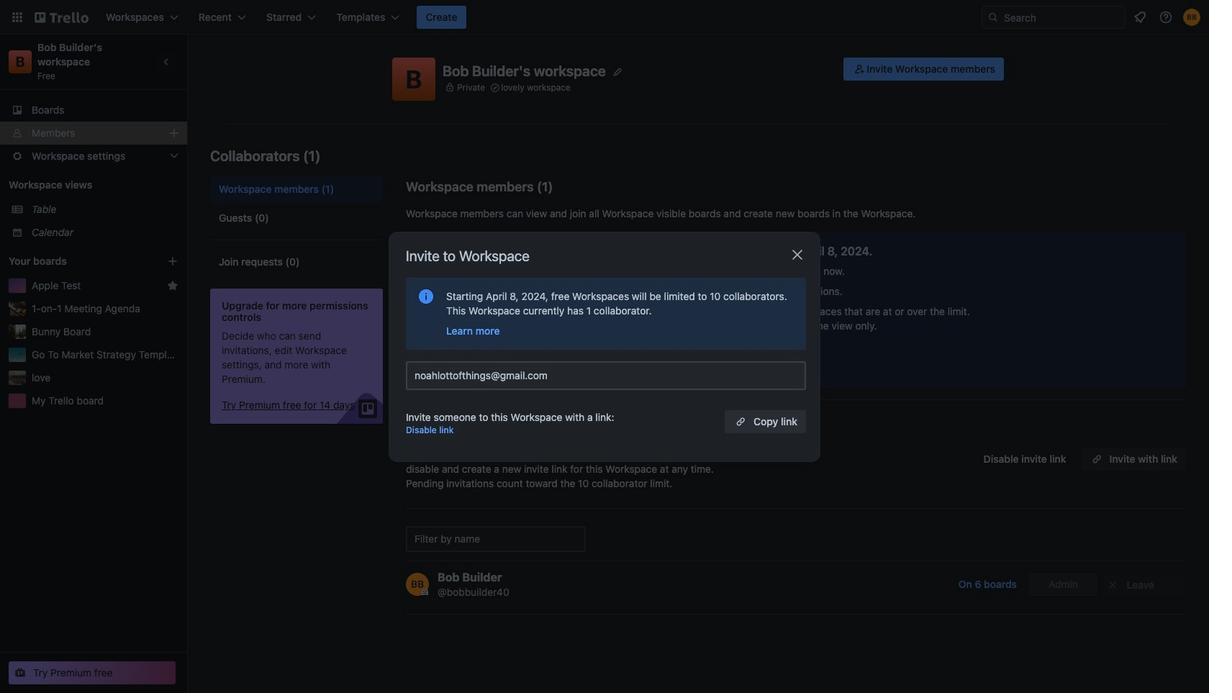 Task type: describe. For each thing, give the bounding box(es) containing it.
bob builder (bobbuilder40) image
[[1184, 9, 1201, 26]]

your boards with 6 items element
[[9, 253, 145, 270]]

0 vertical spatial sm image
[[853, 62, 867, 76]]

Search field
[[1000, 6, 1126, 28]]

switch to… image
[[10, 10, 24, 24]]

open information menu image
[[1160, 10, 1174, 24]]

add board image
[[167, 256, 179, 267]]

search image
[[988, 12, 1000, 23]]



Task type: locate. For each thing, give the bounding box(es) containing it.
sm image
[[853, 62, 867, 76], [1106, 578, 1121, 593]]

Email address or name text field
[[415, 365, 804, 386]]

1 vertical spatial sm image
[[1106, 578, 1121, 593]]

0 notifications image
[[1132, 9, 1149, 26]]

1 horizontal spatial sm image
[[1106, 578, 1121, 593]]

starred icon image
[[167, 280, 179, 292]]

primary element
[[0, 0, 1210, 35]]

Filter by name text field
[[406, 526, 586, 552]]

workspace navigation collapse icon image
[[157, 52, 177, 72]]

close image
[[789, 246, 807, 264]]

0 horizontal spatial sm image
[[853, 62, 867, 76]]



Task type: vqa. For each thing, say whether or not it's contained in the screenshot.
leftmost sm icon
yes



